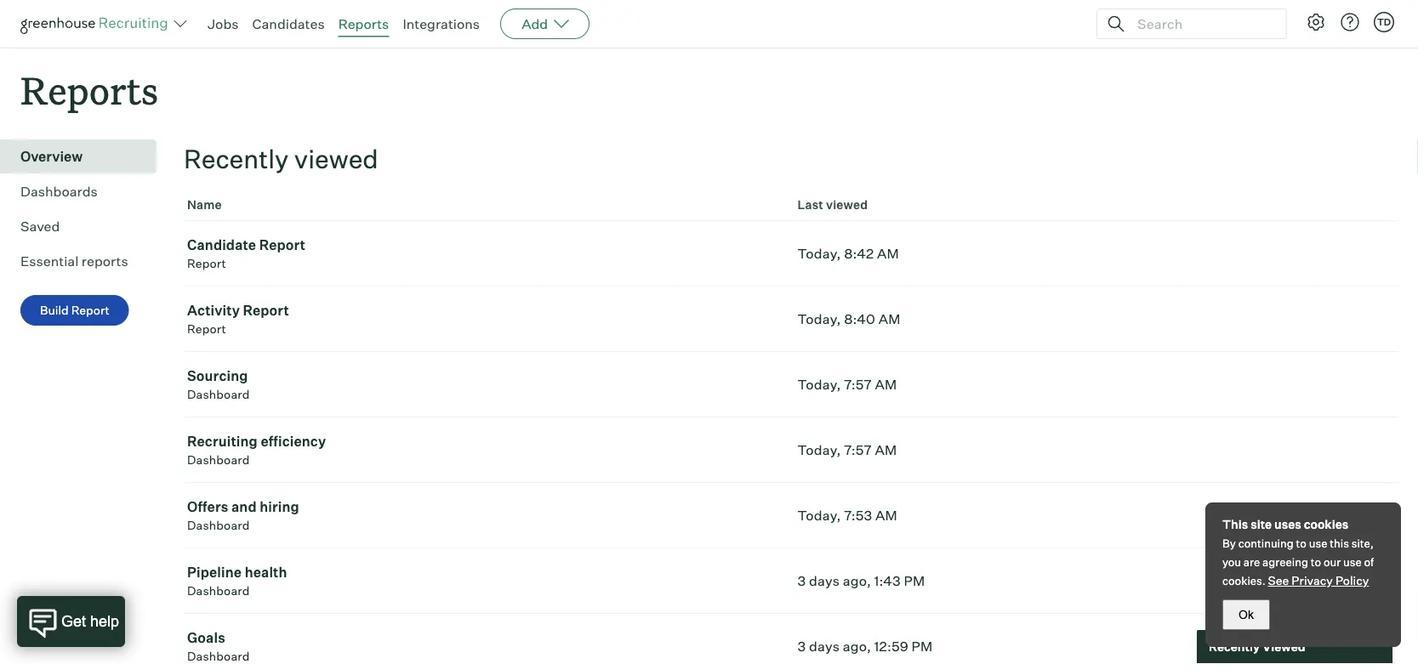 Task type: locate. For each thing, give the bounding box(es) containing it.
today, 7:57 am
[[798, 376, 897, 393], [798, 442, 897, 459]]

1 horizontal spatial viewed
[[826, 198, 868, 212]]

today,
[[798, 245, 841, 262], [798, 311, 841, 328], [798, 376, 841, 393], [798, 442, 841, 459], [798, 507, 841, 524]]

0 horizontal spatial viewed
[[294, 143, 378, 175]]

viewed for last viewed
[[826, 198, 868, 212]]

today, up today, 7:53 am
[[798, 442, 841, 459]]

0 horizontal spatial to
[[1296, 537, 1307, 550]]

5 dashboard from the top
[[187, 649, 250, 664]]

1 vertical spatial viewed
[[826, 198, 868, 212]]

2 today, from the top
[[798, 311, 841, 328]]

goals dashboard
[[187, 630, 250, 664]]

recently
[[184, 143, 289, 175], [1209, 640, 1260, 655]]

report right "build"
[[71, 303, 110, 318]]

today, down today, 8:40 am
[[798, 376, 841, 393]]

am for offers and hiring
[[875, 507, 897, 524]]

am right 7:53
[[875, 507, 897, 524]]

jobs link
[[208, 15, 239, 32]]

viewed for recently viewed
[[294, 143, 378, 175]]

4 dashboard from the top
[[187, 584, 250, 599]]

offers
[[187, 499, 228, 516]]

cookies.
[[1222, 574, 1266, 588]]

today, for sourcing
[[798, 376, 841, 393]]

dashboard down the "offers"
[[187, 518, 250, 533]]

essential
[[20, 253, 79, 270]]

last
[[798, 198, 823, 212]]

reports down greenhouse recruiting "image"
[[20, 65, 158, 115]]

today, for recruiting efficiency
[[798, 442, 841, 459]]

days
[[809, 573, 840, 590], [809, 638, 840, 655]]

today, for offers and hiring
[[798, 507, 841, 524]]

integrations
[[403, 15, 480, 32]]

am right 8:42
[[877, 245, 899, 262]]

2 ago, from the top
[[843, 638, 871, 655]]

today, left 7:53
[[798, 507, 841, 524]]

am for recruiting efficiency
[[875, 442, 897, 459]]

2 dashboard from the top
[[187, 453, 250, 468]]

today, 8:40 am
[[798, 311, 901, 328]]

pm right the 12:59
[[912, 638, 933, 655]]

today, 7:57 am for efficiency
[[798, 442, 897, 459]]

today, left 8:40
[[798, 311, 841, 328]]

2 3 from the top
[[798, 638, 806, 655]]

0 vertical spatial pm
[[904, 573, 925, 590]]

are
[[1244, 556, 1260, 569]]

1 vertical spatial 7:57
[[844, 442, 872, 459]]

report down candidate
[[187, 256, 226, 271]]

0 vertical spatial 7:57
[[844, 376, 872, 393]]

see privacy policy link
[[1268, 573, 1369, 588]]

dashboard down recruiting
[[187, 453, 250, 468]]

overview link
[[20, 146, 150, 167]]

0 vertical spatial viewed
[[294, 143, 378, 175]]

am down 8:40
[[875, 376, 897, 393]]

0 vertical spatial recently
[[184, 143, 289, 175]]

use
[[1309, 537, 1327, 550], [1343, 556, 1362, 569]]

and
[[231, 499, 257, 516]]

1 vertical spatial to
[[1311, 556, 1321, 569]]

use down cookies at the bottom right of the page
[[1309, 537, 1327, 550]]

ago, left the 12:59
[[843, 638, 871, 655]]

report inside button
[[71, 303, 110, 318]]

1 horizontal spatial use
[[1343, 556, 1362, 569]]

0 vertical spatial days
[[809, 573, 840, 590]]

today, 7:57 am up today, 7:53 am
[[798, 442, 897, 459]]

to left our
[[1311, 556, 1321, 569]]

0 horizontal spatial recently
[[184, 143, 289, 175]]

dashboard down 'sourcing'
[[187, 387, 250, 402]]

1 vertical spatial ago,
[[843, 638, 871, 655]]

1 vertical spatial use
[[1343, 556, 1362, 569]]

12:59
[[874, 638, 908, 655]]

td
[[1377, 16, 1391, 28]]

1 vertical spatial reports
[[20, 65, 158, 115]]

1 today, 7:57 am from the top
[[798, 376, 897, 393]]

7:57
[[844, 376, 872, 393], [844, 442, 872, 459]]

0 vertical spatial 3
[[798, 573, 806, 590]]

1 7:57 from the top
[[844, 376, 872, 393]]

health
[[245, 564, 287, 581]]

ago, left 1:43
[[843, 573, 871, 590]]

recently for recently viewed
[[184, 143, 289, 175]]

offers and hiring dashboard
[[187, 499, 299, 533]]

7:57 up 7:53
[[844, 442, 872, 459]]

to down 'uses'
[[1296, 537, 1307, 550]]

viewed
[[1262, 640, 1305, 655]]

reports
[[338, 15, 389, 32], [20, 65, 158, 115]]

report right candidate
[[259, 237, 306, 254]]

ok
[[1239, 608, 1254, 621]]

dashboard down goals on the bottom
[[187, 649, 250, 664]]

dashboards
[[20, 183, 98, 200]]

today, 7:57 am down today, 8:40 am
[[798, 376, 897, 393]]

to
[[1296, 537, 1307, 550], [1311, 556, 1321, 569]]

of
[[1364, 556, 1374, 569]]

build report button
[[20, 295, 129, 326]]

reports link
[[338, 15, 389, 32]]

integrations link
[[403, 15, 480, 32]]

1:43
[[874, 573, 901, 590]]

dashboard
[[187, 387, 250, 402], [187, 453, 250, 468], [187, 518, 250, 533], [187, 584, 250, 599], [187, 649, 250, 664]]

see
[[1268, 573, 1289, 588]]

days left the 12:59
[[809, 638, 840, 655]]

1 horizontal spatial recently
[[1209, 640, 1260, 655]]

add
[[522, 15, 548, 32]]

0 horizontal spatial use
[[1309, 537, 1327, 550]]

sourcing
[[187, 368, 248, 385]]

1 vertical spatial recently
[[1209, 640, 1260, 655]]

add button
[[500, 9, 590, 39]]

name
[[187, 198, 222, 212]]

essential reports link
[[20, 251, 150, 272]]

0 vertical spatial reports
[[338, 15, 389, 32]]

3 for 3 days ago, 1:43 pm
[[798, 573, 806, 590]]

am for sourcing
[[875, 376, 897, 393]]

report
[[259, 237, 306, 254], [187, 256, 226, 271], [243, 302, 289, 319], [71, 303, 110, 318], [187, 322, 226, 337]]

2 days from the top
[[809, 638, 840, 655]]

1 today, from the top
[[798, 245, 841, 262]]

1 dashboard from the top
[[187, 387, 250, 402]]

1 vertical spatial today, 7:57 am
[[798, 442, 897, 459]]

ago, for 12:59
[[843, 638, 871, 655]]

pm right 1:43
[[904, 573, 925, 590]]

8:42
[[844, 245, 874, 262]]

recently viewed
[[184, 143, 378, 175]]

0 vertical spatial today, 7:57 am
[[798, 376, 897, 393]]

td button
[[1370, 9, 1398, 36]]

7:57 for dashboard
[[844, 376, 872, 393]]

dashboard inside the recruiting efficiency dashboard
[[187, 453, 250, 468]]

pm
[[904, 573, 925, 590], [912, 638, 933, 655]]

1 vertical spatial 3
[[798, 638, 806, 655]]

jobs
[[208, 15, 239, 32]]

1 ago, from the top
[[843, 573, 871, 590]]

site
[[1251, 517, 1272, 532]]

am for candidate report
[[877, 245, 899, 262]]

reports right candidates
[[338, 15, 389, 32]]

today, 7:57 am for dashboard
[[798, 376, 897, 393]]

4 today, from the top
[[798, 442, 841, 459]]

am up today, 7:53 am
[[875, 442, 897, 459]]

0 vertical spatial to
[[1296, 537, 1307, 550]]

1 days from the top
[[809, 573, 840, 590]]

1 horizontal spatial reports
[[338, 15, 389, 32]]

dashboard inside pipeline health dashboard
[[187, 584, 250, 599]]

today, 7:53 am
[[798, 507, 897, 524]]

report for activity
[[243, 302, 289, 319]]

1 vertical spatial pm
[[912, 638, 933, 655]]

7:57 down 8:40
[[844, 376, 872, 393]]

report right the activity
[[243, 302, 289, 319]]

today, left 8:42
[[798, 245, 841, 262]]

use left the of
[[1343, 556, 1362, 569]]

am
[[877, 245, 899, 262], [878, 311, 901, 328], [875, 376, 897, 393], [875, 442, 897, 459], [875, 507, 897, 524]]

dashboard down 'pipeline'
[[187, 584, 250, 599]]

saved link
[[20, 216, 150, 237]]

days left 1:43
[[809, 573, 840, 590]]

2 7:57 from the top
[[844, 442, 872, 459]]

recently for recently viewed
[[1209, 640, 1260, 655]]

goals
[[187, 630, 225, 647]]

hiring
[[260, 499, 299, 516]]

viewed
[[294, 143, 378, 175], [826, 198, 868, 212]]

am right 8:40
[[878, 311, 901, 328]]

3 today, from the top
[[798, 376, 841, 393]]

3
[[798, 573, 806, 590], [798, 638, 806, 655]]

recently down ok button
[[1209, 640, 1260, 655]]

recently viewed
[[1209, 640, 1305, 655]]

5 today, from the top
[[798, 507, 841, 524]]

recently up name
[[184, 143, 289, 175]]

2 today, 7:57 am from the top
[[798, 442, 897, 459]]

1 vertical spatial days
[[809, 638, 840, 655]]

1 3 from the top
[[798, 573, 806, 590]]

3 days ago, 12:59 pm
[[798, 638, 933, 655]]

3 dashboard from the top
[[187, 518, 250, 533]]

0 vertical spatial ago,
[[843, 573, 871, 590]]

see privacy policy
[[1268, 573, 1369, 588]]

ago,
[[843, 573, 871, 590], [843, 638, 871, 655]]



Task type: describe. For each thing, give the bounding box(es) containing it.
today, for candidate report
[[798, 245, 841, 262]]

continuing
[[1238, 537, 1294, 550]]

policy
[[1336, 573, 1369, 588]]

report down the activity
[[187, 322, 226, 337]]

ok button
[[1222, 600, 1270, 630]]

greenhouse recruiting image
[[20, 14, 174, 34]]

you
[[1222, 556, 1241, 569]]

overview
[[20, 148, 83, 165]]

essential reports
[[20, 253, 128, 270]]

site,
[[1352, 537, 1374, 550]]

by
[[1222, 537, 1236, 550]]

this
[[1330, 537, 1349, 550]]

ago, for 1:43
[[843, 573, 871, 590]]

efficiency
[[261, 433, 326, 450]]

sourcing dashboard
[[187, 368, 250, 402]]

activity report report
[[187, 302, 289, 337]]

days for 3 days ago, 12:59 pm
[[809, 638, 840, 655]]

candidate
[[187, 237, 256, 254]]

pm for 3 days ago, 1:43 pm
[[904, 573, 925, 590]]

report for build
[[71, 303, 110, 318]]

0 horizontal spatial reports
[[20, 65, 158, 115]]

this
[[1222, 517, 1248, 532]]

configure image
[[1306, 12, 1326, 32]]

candidate report report
[[187, 237, 306, 271]]

agreeing
[[1263, 556, 1308, 569]]

reports
[[82, 253, 128, 270]]

0 vertical spatial use
[[1309, 537, 1327, 550]]

by continuing to use this site, you are agreeing to our use of cookies.
[[1222, 537, 1374, 588]]

last viewed
[[798, 198, 868, 212]]

pm for 3 days ago, 12:59 pm
[[912, 638, 933, 655]]

recruiting efficiency dashboard
[[187, 433, 326, 468]]

report for candidate
[[259, 237, 306, 254]]

uses
[[1274, 517, 1301, 532]]

pipeline health dashboard
[[187, 564, 287, 599]]

3 for 3 days ago, 12:59 pm
[[798, 638, 806, 655]]

candidates link
[[252, 15, 325, 32]]

days for 3 days ago, 1:43 pm
[[809, 573, 840, 590]]

Search text field
[[1133, 11, 1271, 36]]

privacy
[[1292, 573, 1333, 588]]

today, for activity report
[[798, 311, 841, 328]]

candidates
[[252, 15, 325, 32]]

td button
[[1374, 12, 1394, 32]]

our
[[1324, 556, 1341, 569]]

am for activity report
[[878, 311, 901, 328]]

activity
[[187, 302, 240, 319]]

8:40
[[844, 311, 875, 328]]

3 days ago, 1:43 pm
[[798, 573, 925, 590]]

1 horizontal spatial to
[[1311, 556, 1321, 569]]

build report
[[40, 303, 110, 318]]

7:53
[[844, 507, 872, 524]]

7:57 for efficiency
[[844, 442, 872, 459]]

cookies
[[1304, 517, 1349, 532]]

this site uses cookies
[[1222, 517, 1349, 532]]

dashboards link
[[20, 181, 150, 202]]

recruiting
[[187, 433, 258, 450]]

saved
[[20, 218, 60, 235]]

dashboard inside offers and hiring dashboard
[[187, 518, 250, 533]]

today, 8:42 am
[[798, 245, 899, 262]]

pipeline
[[187, 564, 242, 581]]

build
[[40, 303, 69, 318]]



Task type: vqa. For each thing, say whether or not it's contained in the screenshot.


